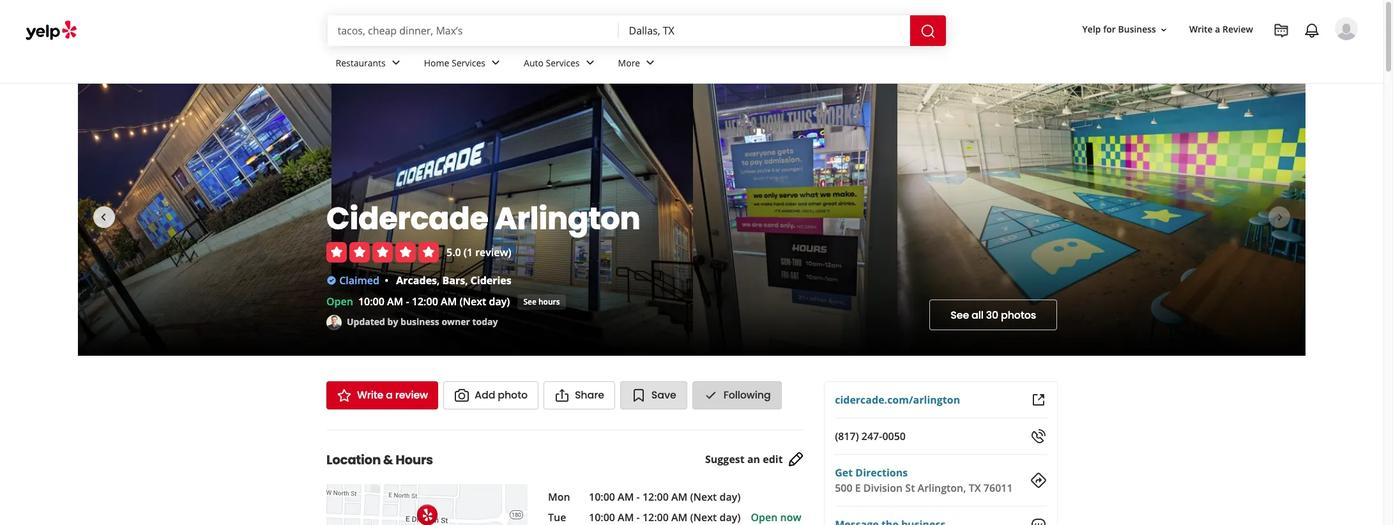 Task type: vqa. For each thing, say whether or not it's contained in the screenshot.
Find field
yes



Task type: describe. For each thing, give the bounding box(es) containing it.
cideries
[[471, 274, 512, 288]]

(1 review) link
[[464, 245, 512, 259]]

get directions 500 e division st arlington, tx 76011
[[835, 466, 1013, 495]]

brad k. image
[[1336, 17, 1359, 40]]

auto
[[524, 57, 544, 69]]

24 star v2 image
[[337, 388, 352, 403]]

tue
[[548, 511, 567, 525]]

today
[[473, 315, 498, 328]]

(817)
[[835, 430, 859, 444]]

24 pencil v2 image
[[788, 452, 804, 467]]

(817) 247-0050
[[835, 430, 906, 444]]

write a review
[[357, 388, 428, 403]]

3 photo of cidercade arlington - arlington, tx, us. image from the left
[[693, 84, 898, 356]]

10:00 for tue
[[589, 511, 615, 525]]

restaurants link
[[326, 46, 414, 83]]

see all 30 photos link
[[930, 300, 1058, 330]]

open now
[[751, 511, 802, 525]]

(next for tue
[[691, 511, 717, 525]]

business categories element
[[326, 46, 1359, 83]]

now
[[781, 511, 802, 525]]

1 photo of cidercade arlington - arlington, tx, us. image from the left
[[0, 84, 331, 356]]

for
[[1104, 23, 1117, 35]]

arcades , bars , cideries
[[396, 274, 512, 288]]

by
[[388, 315, 398, 328]]

10:00 am - 12:00 am (next day) for tue
[[589, 511, 741, 525]]

0 vertical spatial day)
[[489, 295, 510, 309]]

bars
[[443, 274, 465, 288]]

edit
[[763, 453, 783, 467]]

user actions element
[[1073, 16, 1377, 95]]

map image
[[327, 484, 528, 525]]

0 vertical spatial (next
[[460, 295, 487, 309]]

2 , from the left
[[465, 274, 468, 288]]

open for open 10:00 am - 12:00 am (next day)
[[327, 295, 353, 309]]

an
[[748, 453, 761, 467]]

24 save outline v2 image
[[631, 388, 647, 403]]

review)
[[476, 245, 512, 259]]

10:00 for mon
[[589, 490, 615, 504]]

12:00 for tue
[[643, 511, 669, 525]]

0050
[[883, 430, 906, 444]]

business
[[1119, 23, 1157, 35]]

st
[[906, 481, 915, 495]]

5.0 (1 review)
[[447, 245, 512, 259]]

following button
[[693, 382, 782, 410]]

photos
[[1002, 308, 1037, 322]]

16 chevron down v2 image
[[1159, 25, 1170, 35]]

day) for mon
[[720, 490, 741, 504]]

mon
[[548, 490, 571, 504]]

see for see all 30 photos
[[951, 308, 970, 322]]

see hours
[[524, 296, 560, 307]]

home services
[[424, 57, 486, 69]]

(1
[[464, 245, 473, 259]]

hours
[[396, 451, 433, 469]]

projects image
[[1274, 23, 1290, 38]]

write for write a review
[[1190, 23, 1214, 35]]

save
[[652, 388, 677, 403]]

500
[[835, 481, 853, 495]]

share button
[[544, 382, 615, 410]]

see for see hours
[[524, 296, 537, 307]]

share
[[575, 388, 605, 403]]

24 chevron down v2 image for restaurants
[[388, 55, 404, 71]]

arlington,
[[918, 481, 966, 495]]

0 vertical spatial 12:00
[[412, 295, 438, 309]]

5.0
[[447, 245, 461, 259]]

12:00 for mon
[[643, 490, 669, 504]]

suggest an edit link
[[706, 452, 804, 467]]

updated
[[347, 315, 385, 328]]

review
[[395, 388, 428, 403]]

add photo link
[[444, 382, 539, 410]]

24 chevron down v2 image for more
[[643, 55, 658, 71]]

location & hours
[[327, 451, 433, 469]]

24 chevron down v2 image for auto services
[[583, 55, 598, 71]]

business
[[401, 315, 440, 328]]

save button
[[620, 382, 687, 410]]

location & hours element
[[306, 430, 833, 525]]

24 share v2 image
[[555, 388, 570, 403]]

2 photo of cidercade arlington - arlington, tx, us. image from the left
[[331, 84, 693, 356]]

write for write a review
[[357, 388, 384, 403]]



Task type: locate. For each thing, give the bounding box(es) containing it.
hours
[[539, 296, 560, 307]]

services
[[452, 57, 486, 69], [546, 57, 580, 69]]

- for tue
[[637, 511, 640, 525]]

cidercade.com/arlington link
[[835, 393, 960, 407]]

0 horizontal spatial open
[[327, 295, 353, 309]]

2 10:00 am - 12:00 am (next day) from the top
[[589, 511, 741, 525]]

cidercade.com/arlington
[[835, 393, 960, 407]]

open down 16 claim filled v2 icon
[[327, 295, 353, 309]]

open inside location & hours element
[[751, 511, 778, 525]]

arcades link
[[396, 274, 437, 288]]

24 phone v2 image
[[1032, 429, 1047, 444]]

1 vertical spatial see
[[951, 308, 970, 322]]

0 vertical spatial -
[[406, 295, 409, 309]]

(next
[[460, 295, 487, 309], [691, 490, 717, 504], [691, 511, 717, 525]]

1 , from the left
[[437, 274, 440, 288]]

more
[[618, 57, 641, 69]]

2 vertical spatial 12:00
[[643, 511, 669, 525]]

day) left open now
[[720, 511, 741, 525]]

16 claim filled v2 image
[[327, 276, 337, 286]]

home services link
[[414, 46, 514, 83]]

24 checkmark v2 image
[[703, 388, 719, 403]]

,
[[437, 274, 440, 288], [465, 274, 468, 288]]

10:00 right mon
[[589, 490, 615, 504]]

see hours link
[[518, 295, 566, 310]]

tx
[[969, 481, 981, 495]]

day)
[[489, 295, 510, 309], [720, 490, 741, 504], [720, 511, 741, 525]]

1 vertical spatial 10:00 am - 12:00 am (next day)
[[589, 511, 741, 525]]

, left the cideries link
[[465, 274, 468, 288]]

open
[[327, 295, 353, 309], [751, 511, 778, 525]]

0 horizontal spatial ,
[[437, 274, 440, 288]]

10:00 am - 12:00 am (next day) for mon
[[589, 490, 741, 504]]

get directions link
[[835, 466, 908, 480]]

cideries link
[[471, 274, 512, 288]]

1 horizontal spatial 24 chevron down v2 image
[[643, 55, 658, 71]]

yelp for business button
[[1078, 18, 1175, 41]]

1 vertical spatial write
[[357, 388, 384, 403]]

am
[[387, 295, 404, 309], [441, 295, 457, 309], [618, 490, 634, 504], [672, 490, 688, 504], [618, 511, 634, 525], [672, 511, 688, 525]]

more link
[[608, 46, 669, 83]]

open left now
[[751, 511, 778, 525]]

-
[[406, 295, 409, 309], [637, 490, 640, 504], [637, 511, 640, 525]]

24 chevron down v2 image
[[583, 55, 598, 71], [643, 55, 658, 71]]

services for auto services
[[546, 57, 580, 69]]

1 none field from the left
[[338, 24, 609, 38]]

1 services from the left
[[452, 57, 486, 69]]

10:00 up updated
[[359, 295, 385, 309]]

a inside 'element'
[[1216, 23, 1221, 35]]

suggest an edit
[[706, 453, 783, 467]]

10:00
[[359, 295, 385, 309], [589, 490, 615, 504], [589, 511, 615, 525]]

0 vertical spatial a
[[1216, 23, 1221, 35]]

home
[[424, 57, 450, 69]]

1 24 chevron down v2 image from the left
[[583, 55, 598, 71]]

0 horizontal spatial 24 chevron down v2 image
[[583, 55, 598, 71]]

1 horizontal spatial none field
[[629, 24, 900, 38]]

24 chevron down v2 image inside restaurants link
[[388, 55, 404, 71]]

0 vertical spatial see
[[524, 296, 537, 307]]

2 vertical spatial 10:00
[[589, 511, 615, 525]]

0 vertical spatial write
[[1190, 23, 1214, 35]]

1 vertical spatial 10:00
[[589, 490, 615, 504]]

24 chevron down v2 image inside "more" link
[[643, 55, 658, 71]]

get
[[835, 466, 853, 480]]

30
[[987, 308, 999, 322]]

write a review link
[[327, 382, 439, 410]]

yelp for business
[[1083, 23, 1157, 35]]

0 vertical spatial open
[[327, 295, 353, 309]]

cidercade arlington
[[327, 197, 641, 240]]

2 24 chevron down v2 image from the left
[[643, 55, 658, 71]]

1 10:00 am - 12:00 am (next day) from the top
[[589, 490, 741, 504]]

24 chevron down v2 image right restaurants
[[388, 55, 404, 71]]

1 horizontal spatial services
[[546, 57, 580, 69]]

1 horizontal spatial write
[[1190, 23, 1214, 35]]

day) down the cideries link
[[489, 295, 510, 309]]

next image
[[1273, 209, 1289, 225]]

1 vertical spatial -
[[637, 490, 640, 504]]

yelp
[[1083, 23, 1102, 35]]

add
[[475, 388, 496, 403]]

1 horizontal spatial 24 chevron down v2 image
[[488, 55, 504, 71]]

1 vertical spatial 12:00
[[643, 490, 669, 504]]

notifications image
[[1305, 23, 1320, 38]]

2 none field from the left
[[629, 24, 900, 38]]

5 star rating image
[[327, 242, 439, 263]]

day) down suggest
[[720, 490, 741, 504]]

arcades
[[396, 274, 437, 288]]

2 vertical spatial day)
[[720, 511, 741, 525]]

following
[[724, 388, 771, 403]]

2 services from the left
[[546, 57, 580, 69]]

(next for mon
[[691, 490, 717, 504]]

write a review link
[[1185, 18, 1259, 41]]

review
[[1223, 23, 1254, 35]]

2 24 chevron down v2 image from the left
[[488, 55, 504, 71]]

e
[[855, 481, 861, 495]]

24 external link v2 image
[[1032, 392, 1047, 408]]

none field find
[[338, 24, 609, 38]]

0 horizontal spatial see
[[524, 296, 537, 307]]

2 vertical spatial (next
[[691, 511, 717, 525]]

None field
[[338, 24, 609, 38], [629, 24, 900, 38]]

see left hours
[[524, 296, 537, 307]]

1 vertical spatial day)
[[720, 490, 741, 504]]

Near text field
[[629, 24, 900, 38]]

0 horizontal spatial a
[[386, 388, 393, 403]]

location
[[327, 451, 381, 469]]

a for review
[[1216, 23, 1221, 35]]

76011
[[984, 481, 1013, 495]]

day) for tue
[[720, 511, 741, 525]]

claimed
[[339, 274, 380, 288]]

24 chevron down v2 image left auto
[[488, 55, 504, 71]]

0 horizontal spatial services
[[452, 57, 486, 69]]

0 horizontal spatial none field
[[338, 24, 609, 38]]

24 chevron down v2 image right auto services
[[583, 55, 598, 71]]

1 horizontal spatial see
[[951, 308, 970, 322]]

write left review
[[1190, 23, 1214, 35]]

24 chevron down v2 image
[[388, 55, 404, 71], [488, 55, 504, 71]]

None search field
[[328, 15, 949, 46]]

auto services
[[524, 57, 580, 69]]

write a review
[[1190, 23, 1254, 35]]

previous image
[[96, 209, 111, 225]]

24 chevron down v2 image inside the home services link
[[488, 55, 504, 71]]

photo of cidercade arlington - arlington, tx, us. image
[[0, 84, 331, 356], [331, 84, 693, 356], [693, 84, 898, 356], [898, 84, 1307, 356]]

updated by business owner today
[[347, 315, 498, 328]]

1 horizontal spatial a
[[1216, 23, 1221, 35]]

all
[[972, 308, 984, 322]]

24 message v2 image
[[1032, 518, 1047, 525]]

0 horizontal spatial write
[[357, 388, 384, 403]]

services right auto
[[546, 57, 580, 69]]

2 vertical spatial -
[[637, 511, 640, 525]]

see left all
[[951, 308, 970, 322]]

0 horizontal spatial 24 chevron down v2 image
[[388, 55, 404, 71]]

24 chevron down v2 image for home services
[[488, 55, 504, 71]]

0 vertical spatial 10:00 am - 12:00 am (next day)
[[589, 490, 741, 504]]

- for mon
[[637, 490, 640, 504]]

1 horizontal spatial open
[[751, 511, 778, 525]]

arlington
[[495, 197, 641, 240]]

Find text field
[[338, 24, 609, 38]]

open 10:00 am - 12:00 am (next day)
[[327, 295, 510, 309]]

add photo
[[475, 388, 528, 403]]

services right home
[[452, 57, 486, 69]]

bars link
[[443, 274, 465, 288]]

1 horizontal spatial ,
[[465, 274, 468, 288]]

12:00
[[412, 295, 438, 309], [643, 490, 669, 504], [643, 511, 669, 525]]

, left bars link
[[437, 274, 440, 288]]

directions
[[856, 466, 908, 480]]

a for review
[[386, 388, 393, 403]]

10:00 right tue
[[589, 511, 615, 525]]

24 camera v2 image
[[454, 388, 470, 403]]

auto services link
[[514, 46, 608, 83]]

photo
[[498, 388, 528, 403]]

a
[[1216, 23, 1221, 35], [386, 388, 393, 403]]

division
[[864, 481, 903, 495]]

24 chevron down v2 image inside auto services link
[[583, 55, 598, 71]]

cidercade
[[327, 197, 489, 240]]

see all 30 photos
[[951, 308, 1037, 322]]

search image
[[921, 23, 936, 39]]

24 directions v2 image
[[1032, 473, 1047, 488]]

write inside "user actions" 'element'
[[1190, 23, 1214, 35]]

see
[[524, 296, 537, 307], [951, 308, 970, 322]]

&
[[383, 451, 393, 469]]

4 photo of cidercade arlington - arlington, tx, us. image from the left
[[898, 84, 1307, 356]]

1 24 chevron down v2 image from the left
[[388, 55, 404, 71]]

services for home services
[[452, 57, 486, 69]]

247-
[[862, 430, 883, 444]]

24 chevron down v2 image right the more in the top left of the page
[[643, 55, 658, 71]]

0 vertical spatial 10:00
[[359, 295, 385, 309]]

open for open now
[[751, 511, 778, 525]]

suggest
[[706, 453, 745, 467]]

write right 24 star v2 image
[[357, 388, 384, 403]]

1 vertical spatial a
[[386, 388, 393, 403]]

owner
[[442, 315, 470, 328]]

1 vertical spatial (next
[[691, 490, 717, 504]]

restaurants
[[336, 57, 386, 69]]

none field near
[[629, 24, 900, 38]]

1 vertical spatial open
[[751, 511, 778, 525]]



